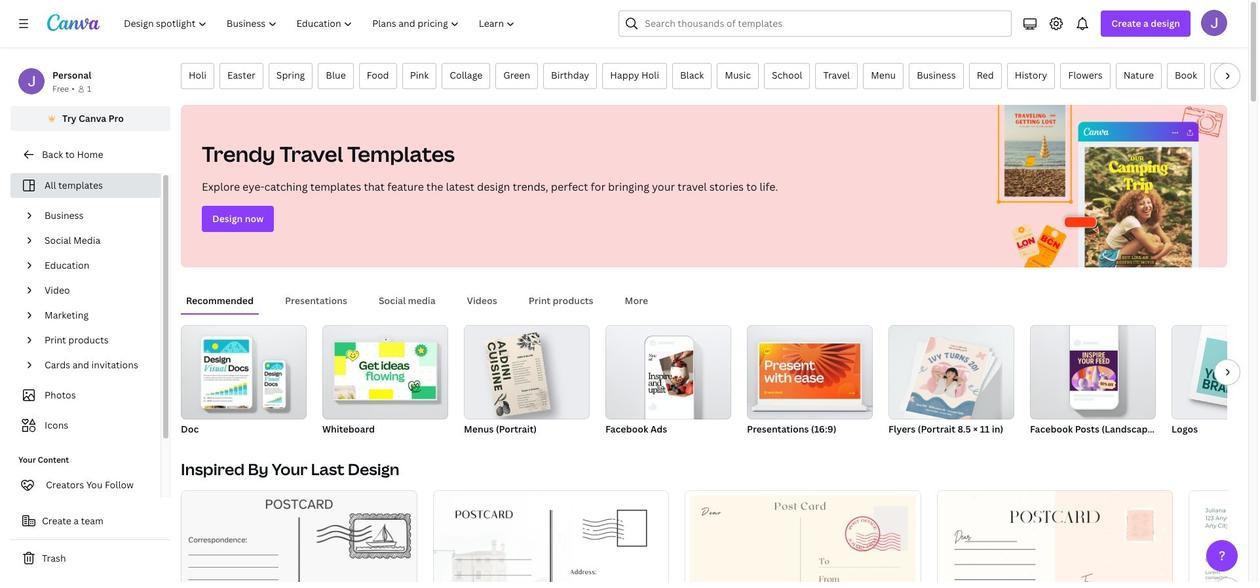 Task type: describe. For each thing, give the bounding box(es) containing it.
gray white real estate agent formal postcard image
[[1189, 490, 1259, 582]]

black and white minimalist post card image
[[181, 490, 417, 582]]

pink pastel  paper minimalist postal cards. image
[[685, 490, 921, 582]]

top level navigation element
[[115, 10, 527, 37]]



Task type: vqa. For each thing, say whether or not it's contained in the screenshot.
Facebook Ad "image"
yes



Task type: locate. For each thing, give the bounding box(es) containing it.
white and brown minimalist photo travel postcard image
[[433, 490, 669, 582]]

flyer (portrait 8.5 × 11 in) image
[[889, 325, 1015, 420], [906, 337, 991, 424]]

presentation (16:9) image
[[747, 325, 873, 420], [760, 343, 861, 399]]

None search field
[[619, 10, 1012, 37]]

menu (portrait) image
[[464, 325, 590, 420], [484, 332, 551, 418]]

facebook ad image
[[606, 325, 732, 420], [645, 351, 693, 399]]

trendy travel templates image
[[984, 105, 1228, 267]]

jacob simon image
[[1202, 10, 1228, 36]]

whiteboard image
[[322, 325, 448, 420], [335, 342, 436, 399]]

logo image
[[1172, 325, 1259, 420]]

pink pastel minimalist postcard image
[[937, 490, 1173, 582]]

facebook post (landscape) image
[[1030, 325, 1156, 420], [1070, 351, 1118, 391]]

doc image
[[181, 325, 307, 420], [181, 325, 307, 420]]

Search search field
[[645, 11, 1004, 36]]



